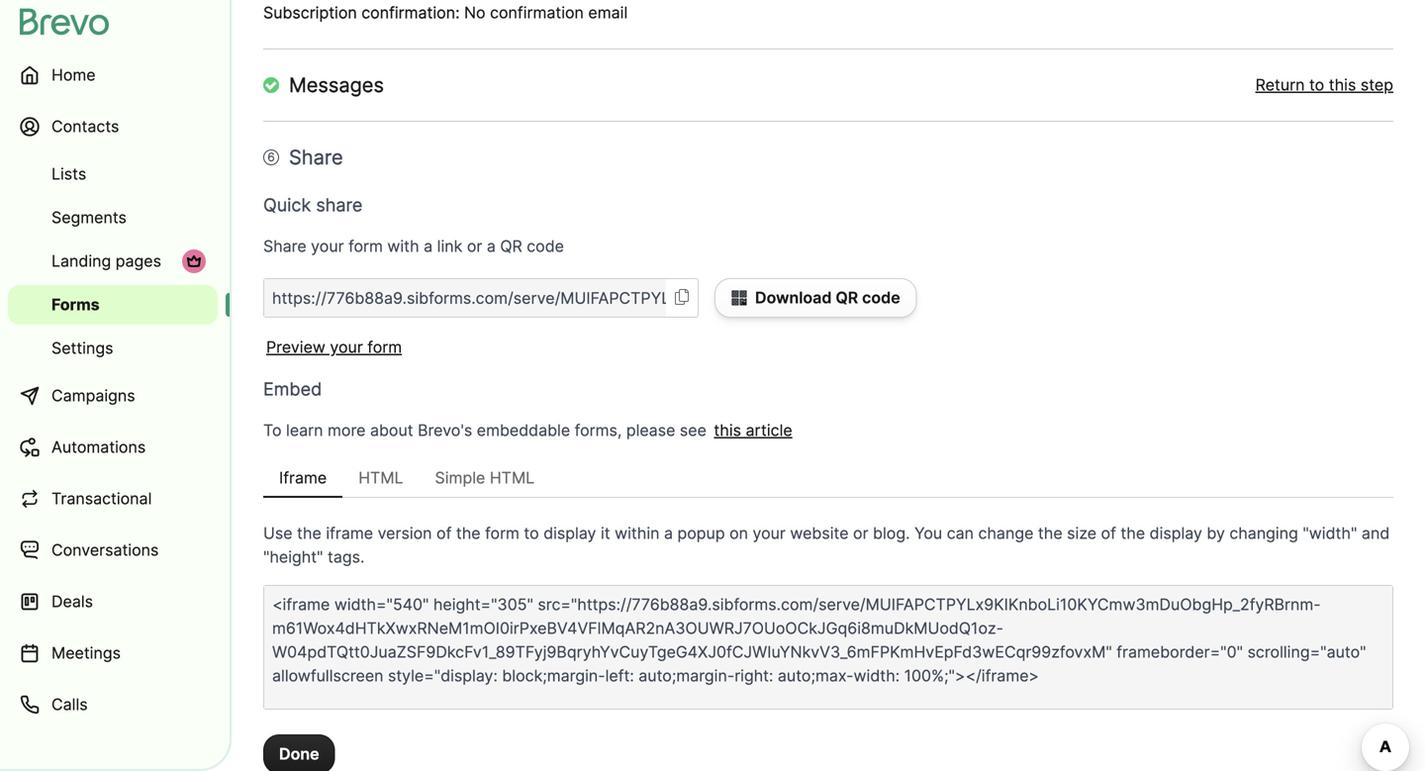 Task type: locate. For each thing, give the bounding box(es) containing it.
qr right link
[[500, 237, 522, 256]]

code right "download"
[[862, 288, 901, 307]]

or
[[467, 237, 482, 256], [853, 524, 869, 543]]

0 vertical spatial your
[[311, 237, 344, 256]]

a inside use the iframe version of the form to display it within a popup on your website or blog. you can change the size of the display by changing "width" and "height" tags.
[[664, 524, 673, 543]]

your
[[311, 237, 344, 256], [330, 338, 363, 357], [753, 524, 786, 543]]

of
[[437, 524, 452, 543], [1101, 524, 1116, 543]]

form down simple html link
[[485, 524, 520, 543]]

1 horizontal spatial code
[[862, 288, 901, 307]]

:
[[455, 3, 460, 22]]

deals link
[[8, 578, 218, 626]]

1 horizontal spatial html
[[490, 468, 535, 488]]

html down about
[[359, 468, 403, 488]]

qr inside button
[[836, 288, 858, 307]]

a right within
[[664, 524, 673, 543]]

0 vertical spatial form
[[348, 237, 383, 256]]

None text field
[[264, 279, 666, 317]]

1 horizontal spatial confirmation
[[490, 3, 584, 22]]

display left it at left
[[544, 524, 596, 543]]

website
[[790, 524, 849, 543]]

0 vertical spatial or
[[467, 237, 482, 256]]

1 horizontal spatial qr
[[836, 288, 858, 307]]

share right 6
[[289, 145, 343, 169]]

1 vertical spatial code
[[862, 288, 901, 307]]

1 vertical spatial your
[[330, 338, 363, 357]]

this left step
[[1329, 75, 1356, 95]]

campaigns link
[[8, 372, 218, 420]]

confirmation right no
[[490, 3, 584, 22]]

2 vertical spatial your
[[753, 524, 786, 543]]

automations
[[51, 438, 146, 457]]

this
[[1329, 75, 1356, 95], [714, 421, 741, 440]]

your for share
[[311, 237, 344, 256]]

to inside button
[[1310, 75, 1325, 95]]

home
[[51, 65, 96, 85]]

a right link
[[487, 237, 496, 256]]

0 horizontal spatial this
[[714, 421, 741, 440]]

share down quick on the left
[[263, 237, 307, 256]]

1 vertical spatial form
[[368, 338, 402, 357]]

link
[[437, 237, 463, 256]]

1 vertical spatial share
[[263, 237, 307, 256]]

contacts link
[[8, 103, 218, 150]]

version
[[378, 524, 432, 543]]

0 vertical spatial this
[[1329, 75, 1356, 95]]

qr right "download"
[[836, 288, 858, 307]]

code
[[527, 237, 564, 256], [862, 288, 901, 307]]

1 horizontal spatial a
[[487, 237, 496, 256]]

1 of from the left
[[437, 524, 452, 543]]

1 vertical spatial qr
[[836, 288, 858, 307]]

code right link
[[527, 237, 564, 256]]

and
[[1362, 524, 1390, 543]]

html down embeddable
[[490, 468, 535, 488]]

your down share
[[311, 237, 344, 256]]

tags.
[[328, 547, 365, 567]]

display left by at the bottom right of the page
[[1150, 524, 1203, 543]]

transactional
[[51, 489, 152, 508]]

the right size
[[1121, 524, 1145, 543]]

your inside use the iframe version of the form to display it within a popup on your website or blog. you can change the size of the display by changing "width" and "height" tags.
[[753, 524, 786, 543]]

use the iframe version of the form to display it within a popup on your website or blog. you can change the size of the display by changing "width" and "height" tags.
[[263, 524, 1390, 567]]

3 the from the left
[[1038, 524, 1063, 543]]

share for share
[[289, 145, 343, 169]]

6
[[268, 150, 275, 164]]

return to this step
[[1256, 75, 1394, 95]]

share
[[289, 145, 343, 169], [263, 237, 307, 256]]

with
[[387, 237, 419, 256]]

messages
[[289, 73, 384, 97]]

1 horizontal spatial of
[[1101, 524, 1116, 543]]

landing pages
[[51, 251, 161, 271]]

1 vertical spatial or
[[853, 524, 869, 543]]

calls link
[[8, 681, 218, 729]]

forms link
[[8, 285, 218, 325]]

this right see
[[714, 421, 741, 440]]

0 horizontal spatial a
[[424, 237, 433, 256]]

settings
[[51, 339, 113, 358]]

display
[[544, 524, 596, 543], [1150, 524, 1203, 543]]

0 horizontal spatial code
[[527, 237, 564, 256]]

confirmation left no
[[362, 3, 455, 22]]

automations link
[[8, 424, 218, 471]]

the left size
[[1038, 524, 1063, 543]]

popup
[[678, 524, 725, 543]]

to down simple html link
[[524, 524, 539, 543]]

1 horizontal spatial to
[[1310, 75, 1325, 95]]

embed
[[263, 378, 322, 400]]

or right link
[[467, 237, 482, 256]]

qr
[[500, 237, 522, 256], [836, 288, 858, 307]]

segments
[[51, 208, 127, 227]]

your right on
[[753, 524, 786, 543]]

4 the from the left
[[1121, 524, 1145, 543]]

of right version
[[437, 524, 452, 543]]

2 vertical spatial form
[[485, 524, 520, 543]]

download
[[755, 288, 832, 307]]

form left 'with'
[[348, 237, 383, 256]]

to
[[1310, 75, 1325, 95], [524, 524, 539, 543]]

form for share
[[348, 237, 383, 256]]

form
[[348, 237, 383, 256], [368, 338, 402, 357], [485, 524, 520, 543]]

use
[[263, 524, 293, 543]]

0 horizontal spatial of
[[437, 524, 452, 543]]

2 display from the left
[[1150, 524, 1203, 543]]

preview your form
[[266, 338, 402, 357]]

meetings link
[[8, 630, 218, 677]]

0 vertical spatial share
[[289, 145, 343, 169]]

a
[[424, 237, 433, 256], [487, 237, 496, 256], [664, 524, 673, 543]]

2 of from the left
[[1101, 524, 1116, 543]]

of right size
[[1101, 524, 1116, 543]]

changing
[[1230, 524, 1299, 543]]

landing
[[51, 251, 111, 271]]

0 horizontal spatial display
[[544, 524, 596, 543]]

a left link
[[424, 237, 433, 256]]

return image
[[263, 77, 279, 93]]

form for preview
[[368, 338, 402, 357]]

conversations link
[[8, 527, 218, 574]]

to right return
[[1310, 75, 1325, 95]]

share for share your form with a link or a qr code
[[263, 237, 307, 256]]

1 horizontal spatial this
[[1329, 75, 1356, 95]]

the down simple
[[456, 524, 481, 543]]

0 vertical spatial to
[[1310, 75, 1325, 95]]

or left blog.
[[853, 524, 869, 543]]

0 horizontal spatial html
[[359, 468, 403, 488]]

1 horizontal spatial or
[[853, 524, 869, 543]]

the
[[297, 524, 322, 543], [456, 524, 481, 543], [1038, 524, 1063, 543], [1121, 524, 1145, 543]]

confirmation
[[362, 3, 455, 22], [490, 3, 584, 22]]

1 horizontal spatial display
[[1150, 524, 1203, 543]]

2 horizontal spatial a
[[664, 524, 673, 543]]

return to this step button
[[1256, 73, 1394, 97]]

0 horizontal spatial confirmation
[[362, 3, 455, 22]]

it
[[601, 524, 610, 543]]

preview
[[266, 338, 326, 357]]

or inside use the iframe version of the form to display it within a popup on your website or blog. you can change the size of the display by changing "width" and "height" tags.
[[853, 524, 869, 543]]

return
[[1256, 75, 1305, 95]]

1 confirmation from the left
[[362, 3, 455, 22]]

0 vertical spatial code
[[527, 237, 564, 256]]

brevo's
[[418, 421, 472, 440]]

0 vertical spatial qr
[[500, 237, 522, 256]]

form up about
[[368, 338, 402, 357]]

change
[[979, 524, 1034, 543]]

your right "preview"
[[330, 338, 363, 357]]

segments link
[[8, 198, 218, 238]]

the up "height"
[[297, 524, 322, 543]]

0 horizontal spatial or
[[467, 237, 482, 256]]

1 vertical spatial to
[[524, 524, 539, 543]]

by
[[1207, 524, 1225, 543]]

html
[[359, 468, 403, 488], [490, 468, 535, 488]]

iframe
[[279, 468, 327, 488]]

0 horizontal spatial to
[[524, 524, 539, 543]]



Task type: describe. For each thing, give the bounding box(es) containing it.
you
[[915, 524, 943, 543]]

0 horizontal spatial qr
[[500, 237, 522, 256]]

1 vertical spatial this
[[714, 421, 741, 440]]

transactional link
[[8, 475, 218, 523]]

html link
[[343, 458, 419, 498]]

deals
[[51, 592, 93, 611]]

on
[[730, 524, 748, 543]]

code inside button
[[862, 288, 901, 307]]

iframe
[[326, 524, 373, 543]]

campaigns
[[51, 386, 135, 405]]

left___rvooi image
[[186, 253, 202, 269]]

home link
[[8, 51, 218, 99]]

to inside use the iframe version of the form to display it within a popup on your website or blog. you can change the size of the display by changing "width" and "height" tags.
[[524, 524, 539, 543]]

simple html
[[435, 468, 535, 488]]

lists
[[51, 164, 86, 184]]

lists link
[[8, 154, 218, 194]]

can
[[947, 524, 974, 543]]

learn
[[286, 421, 323, 440]]

simple
[[435, 468, 485, 488]]

article
[[746, 421, 793, 440]]

1 html from the left
[[359, 468, 403, 488]]

within
[[615, 524, 660, 543]]

done
[[279, 744, 319, 764]]

embeddable
[[477, 421, 570, 440]]

conversations
[[51, 540, 159, 560]]

quick share
[[263, 194, 363, 216]]

"width"
[[1303, 524, 1358, 543]]

blog.
[[873, 524, 910, 543]]

please
[[626, 421, 675, 440]]

to
[[263, 421, 282, 440]]

iframe link
[[263, 458, 343, 498]]

subscription confirmation : no confirmation email
[[263, 3, 628, 22]]

2 the from the left
[[456, 524, 481, 543]]

download qr code
[[755, 288, 901, 307]]

pages
[[116, 251, 161, 271]]

<iframe width="540" height="305" src="https://776b88a9.sibforms.com/serve/MUIFAPCTPYLx9KIKnboLi10KYCmw3mDuObgHp_2fyRBrnm-m61Wox4dHTkXwxRNeM1mOI0irPxeBV4VFlMqAR2nA3OUWRJ7OUoOCkJGq6i8muDkMUodQ1oz-W04pdTQtt0JuaZSF9DkcFv1_89TFyj9BqryhYvCuyTgeG4XJ0fCJWIuYNkvV3_6mFPKmHvEpFd3wECqr99zfovxM" frameborder="0" scrolling="auto" allowfullscreen style="display: block;margin-left: auto;margin-right: auto;max-width: 100%;"></iframe> text field
[[264, 586, 1393, 709]]

see
[[680, 421, 707, 440]]

form inside use the iframe version of the form to display it within a popup on your website or blog. you can change the size of the display by changing "width" and "height" tags.
[[485, 524, 520, 543]]

1 display from the left
[[544, 524, 596, 543]]

to learn more about brevo's embeddable forms, please see this article
[[263, 421, 793, 440]]

settings link
[[8, 329, 218, 368]]

1 the from the left
[[297, 524, 322, 543]]

email
[[588, 3, 628, 22]]

about
[[370, 421, 413, 440]]

forms
[[51, 295, 100, 314]]

contacts
[[51, 117, 119, 136]]

share your form with a link or a qr code
[[263, 237, 564, 256]]

meetings
[[51, 643, 121, 663]]

"height"
[[263, 547, 323, 567]]

2 confirmation from the left
[[490, 3, 584, 22]]

download qr code button
[[715, 278, 917, 318]]

forms,
[[575, 421, 622, 440]]

more
[[328, 421, 366, 440]]

preview your form link
[[263, 338, 402, 357]]

share
[[316, 194, 363, 216]]

quick
[[263, 194, 311, 216]]

subscription
[[263, 3, 357, 22]]

done button
[[263, 734, 335, 771]]

your for preview
[[330, 338, 363, 357]]

step
[[1361, 75, 1394, 95]]

calls
[[51, 695, 88, 714]]

landing pages link
[[8, 242, 218, 281]]

no
[[464, 3, 486, 22]]

this inside return to this step button
[[1329, 75, 1356, 95]]

simple html link
[[419, 458, 551, 498]]

2 html from the left
[[490, 468, 535, 488]]

this article link
[[711, 421, 793, 440]]

size
[[1067, 524, 1097, 543]]



Task type: vqa. For each thing, say whether or not it's contained in the screenshot.
the left will
no



